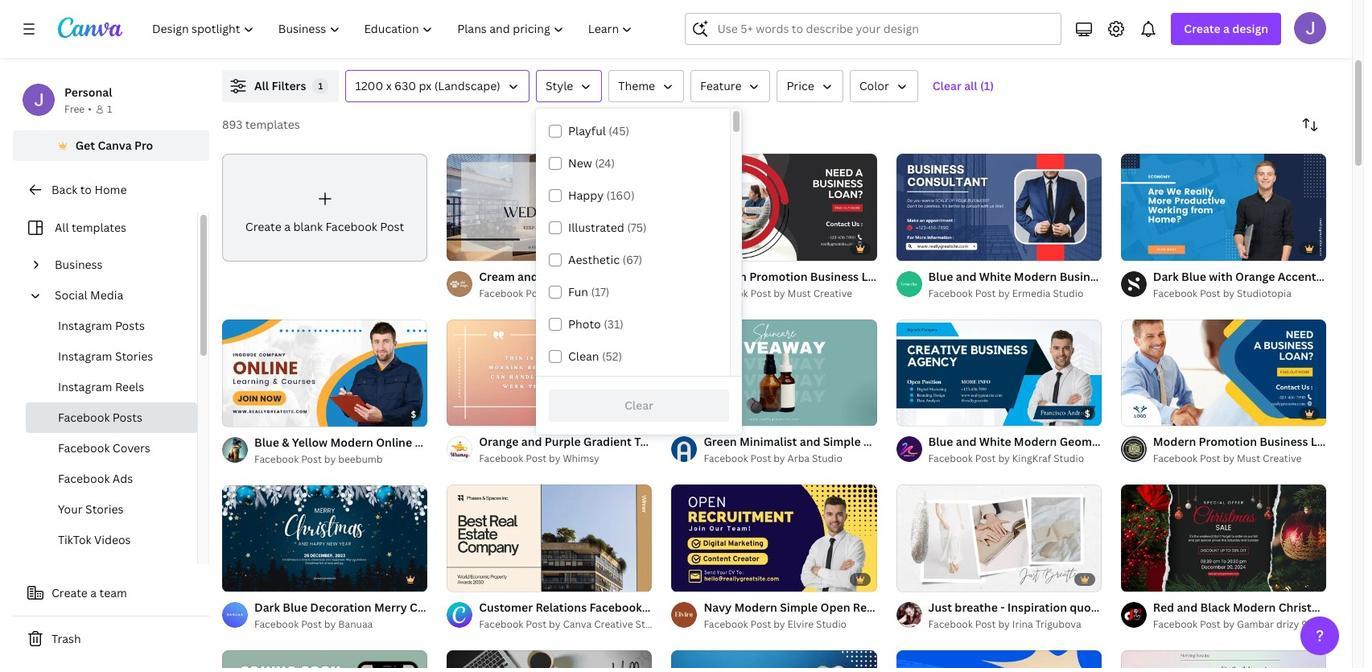Task type: describe. For each thing, give the bounding box(es) containing it.
instagram reels
[[58, 379, 144, 394]]

Search search field
[[718, 14, 1051, 44]]

studio for business
[[1053, 286, 1084, 300]]

white for geometric
[[979, 434, 1011, 449]]

whimsy
[[563, 452, 600, 466]]

just breathe -  inspiration quote facebook post daily plan image
[[896, 484, 1102, 592]]

skincare
[[864, 434, 911, 449]]

top level navigation element
[[142, 13, 647, 45]]

plan
[[1217, 600, 1241, 615]]

clear button
[[549, 390, 729, 422]]

modern promotion business loan agency facebook post facebook post by must creative
[[704, 269, 1014, 300]]

facebook inside red and black modern christmas sale f facebook post by gambar drizy 99
[[1153, 617, 1198, 631]]

green
[[704, 434, 737, 449]]

(67)
[[623, 252, 642, 267]]

facebook post by beebumb link
[[254, 451, 428, 467]]

instagram stories link
[[26, 341, 197, 372]]

free
[[64, 102, 85, 116]]

instagram for instagram reels
[[58, 379, 112, 394]]

630
[[394, 78, 416, 93]]

agency
[[891, 269, 931, 284]]

modern promotion business loan agen facebook post by must creative
[[1153, 434, 1364, 466]]

a for team
[[90, 585, 97, 600]]

all for all filters
[[254, 78, 269, 93]]

clean
[[568, 349, 599, 364]]

color button
[[850, 70, 918, 102]]

dark blue with orange accent modern economic newsroom facebook post image
[[1121, 153, 1326, 261]]

orange and purple gradient textured reminder facebook post facebook post by whimsy
[[479, 434, 821, 466]]

modern inside navy modern simple open recruitment facebook post facebook post by elvire studio
[[734, 600, 777, 615]]

giveaway
[[913, 434, 966, 449]]

christmas
[[1279, 600, 1334, 615]]

creative inside modern promotion business loan agen facebook post by must creative
[[1263, 452, 1302, 466]]

post inside just breathe -  inspiration quote facebook post daily plan facebook post by irina trigubova
[[975, 617, 996, 631]]

blue for blue and white modern business consultant facebook post
[[929, 269, 953, 284]]

get canva pro
[[75, 138, 153, 153]]

photo (31)
[[568, 316, 624, 332]]

modern inside modern promotion business loan agency facebook post facebook post by must creative
[[704, 269, 747, 284]]

elvire
[[788, 617, 814, 631]]

playful (45)
[[568, 123, 630, 138]]

blank
[[293, 219, 323, 234]]

modern inside blue and white modern geometric shapes facebook post facebook post by kingkraf studio
[[1014, 434, 1057, 449]]

must inside modern promotion business loan agency facebook post facebook post by must creative
[[788, 286, 811, 300]]

facebook post by canva creative studio link
[[479, 617, 666, 633]]

just
[[929, 600, 952, 615]]

media
[[90, 287, 123, 303]]

by left fun
[[549, 286, 561, 300]]

videos
[[94, 532, 131, 547]]

studio inside navy modern simple open recruitment facebook post facebook post by elvire studio
[[816, 617, 847, 631]]

facebook post by must creative link for modern promotion business loan agency facebook post
[[704, 285, 877, 302]]

free •
[[64, 102, 92, 116]]

green beauty and feminine coming soon new collection facebook post image
[[222, 650, 428, 668]]

studiotopia
[[1237, 286, 1292, 300]]

posts for instagram posts
[[115, 318, 145, 333]]

(75)
[[627, 220, 647, 235]]

your
[[58, 501, 83, 517]]

facebook post by banuaa link
[[254, 617, 428, 633]]

loan for agen
[[1311, 434, 1338, 449]]

ads
[[113, 471, 133, 486]]

team
[[99, 585, 127, 600]]

templates for all templates
[[72, 220, 126, 235]]

facebook post by banuaa
[[254, 618, 373, 631]]

social media
[[55, 287, 123, 303]]

blue and white modern geometric shapes facebook post image
[[896, 319, 1102, 427]]

by inside navy modern simple open recruitment facebook post facebook post by elvire studio
[[774, 617, 785, 631]]

playful
[[568, 123, 606, 138]]

create a blank facebook post link
[[222, 154, 428, 262]]

red and black modern christmas sale facebook post image
[[1121, 484, 1326, 592]]

quote
[[1070, 600, 1102, 615]]

(1)
[[980, 78, 994, 93]]

agen
[[1341, 434, 1364, 449]]

by inside modern promotion business loan agency facebook post facebook post by must creative
[[774, 286, 785, 300]]

and for orange and purple gradient textured reminder facebook post
[[521, 434, 542, 449]]

simple inside green minimalist and simple skincare giveaway facebook post facebook post by arba studio
[[823, 434, 861, 449]]

post inside modern promotion business loan agen facebook post by must creative
[[1200, 452, 1221, 466]]

$ for blue and white modern geometric shapes facebook post
[[1085, 408, 1090, 420]]

by left the banuaa
[[324, 618, 336, 631]]

modern inside "blue and white modern business consultant facebook post facebook post by ermedia studio"
[[1014, 269, 1057, 284]]

(52)
[[602, 349, 622, 364]]

ermedia
[[1012, 286, 1051, 300]]

red
[[1153, 600, 1174, 615]]

facebook covers
[[58, 440, 150, 456]]

drizy
[[1276, 617, 1299, 631]]

minimalist
[[740, 434, 797, 449]]

new
[[568, 155, 592, 171]]

facebook posts
[[58, 410, 142, 425]]

•
[[88, 102, 92, 116]]

create a team button
[[13, 577, 209, 609]]

cream and white minimalist full photo hello wednesday facebook post image
[[447, 153, 652, 261]]

just breathe -  inspiration quote facebook post daily plan facebook post by irina trigubova
[[929, 600, 1241, 631]]

sale
[[1337, 600, 1360, 615]]

design
[[1232, 21, 1268, 36]]

blue and white modern business consultant facebook post image
[[896, 153, 1102, 261]]

(landscape)
[[434, 78, 501, 93]]

consultant
[[1111, 269, 1172, 284]]

post inside red and black modern christmas sale f facebook post by gambar drizy 99
[[1200, 617, 1221, 631]]

by inside blue & yellow modern online courses facebook post facebook post by beebumb
[[324, 452, 336, 466]]

create for create a blank facebook post
[[245, 219, 281, 234]]

dark blue decoration merry christmas facebook post (landscape) image
[[222, 485, 428, 592]]

tiktok videos link
[[26, 525, 197, 555]]

0 vertical spatial 1
[[318, 80, 323, 92]]

orange
[[479, 434, 519, 449]]

studio for geometric
[[1054, 452, 1084, 466]]

and for red and black modern christmas sale f
[[1177, 600, 1198, 615]]

promotion for modern promotion business loan agen
[[1199, 434, 1257, 449]]

creative inside facebook post by canva creative studio link
[[594, 617, 633, 631]]

canva inside button
[[98, 138, 132, 153]]

modern inside modern promotion business loan agen facebook post by must creative
[[1153, 434, 1196, 449]]

modern promotion business loan agency facebook post image for modern promotion business loan agen
[[1121, 319, 1326, 427]]

kingkraf
[[1012, 452, 1051, 466]]

business inside modern promotion business loan agency facebook post facebook post by must creative
[[810, 269, 859, 284]]

blue modern professional businessman facebook post image
[[672, 650, 877, 668]]

feature button
[[691, 70, 771, 102]]

aesthetic
[[568, 252, 620, 267]]

red and black modern christmas sale f link
[[1153, 599, 1364, 617]]

your stories link
[[26, 494, 197, 525]]

and for blue and white modern geometric shapes facebook post
[[956, 434, 977, 449]]

inspiration
[[1008, 600, 1067, 615]]

and inside green minimalist and simple skincare giveaway facebook post facebook post by arba studio
[[800, 434, 821, 449]]

blue & yellow modern online courses facebook post link
[[254, 434, 542, 451]]

just breathe -  inspiration quote facebook post daily plan link
[[929, 599, 1241, 617]]

1200
[[355, 78, 383, 93]]

trigubova
[[1036, 617, 1081, 631]]

tiktok
[[58, 532, 91, 547]]

green minimalist and simple skincare giveaway facebook post image
[[672, 319, 877, 427]]

daily
[[1188, 600, 1214, 615]]

instagram posts link
[[26, 311, 197, 341]]

blue and white modern geometric shapes facebook post facebook post by kingkraf studio
[[929, 434, 1242, 466]]



Task type: locate. For each thing, give the bounding box(es) containing it.
creative down modern promotion business loan agen link
[[1263, 452, 1302, 466]]

gambar
[[1237, 617, 1274, 631]]

by left elvire at the bottom right
[[774, 617, 785, 631]]

2 horizontal spatial create
[[1184, 21, 1221, 36]]

modern inside red and black modern christmas sale f facebook post by gambar drizy 99
[[1233, 600, 1276, 615]]

facebook post by studiotopia
[[1153, 286, 1292, 300]]

clear for clear all (1)
[[933, 78, 962, 93]]

white up facebook post by ermedia studio link
[[979, 269, 1011, 284]]

by left the ermedia
[[998, 286, 1010, 300]]

0 vertical spatial posts
[[115, 318, 145, 333]]

canva up black & white minimalist hello monday greeting facebook post image
[[563, 617, 592, 631]]

0 horizontal spatial a
[[90, 585, 97, 600]]

creative up black & white minimalist hello monday greeting facebook post image
[[594, 617, 633, 631]]

all left filters
[[254, 78, 269, 93]]

social media link
[[48, 280, 188, 311]]

by inside "blue and white modern business consultant facebook post facebook post by ermedia studio"
[[998, 286, 1010, 300]]

post
[[1160, 600, 1185, 615]]

stories down facebook ads link in the bottom of the page
[[85, 501, 124, 517]]

loan inside modern promotion business loan agen facebook post by must creative
[[1311, 434, 1338, 449]]

stories for your stories
[[85, 501, 124, 517]]

create inside dropdown button
[[1184, 21, 1221, 36]]

0 vertical spatial must
[[788, 286, 811, 300]]

(17)
[[591, 284, 610, 299]]

navy modern simple open recruitment facebook post image
[[672, 484, 877, 592]]

by up green minimalist and simple skincare giveaway facebook post image
[[774, 286, 785, 300]]

2 vertical spatial creative
[[594, 617, 633, 631]]

modern promotion business loan agency facebook post image for modern promotion business loan agency facebook post
[[672, 153, 877, 261]]

1 right the •
[[107, 102, 112, 116]]

blue and white modern business consultant facebook post facebook post by ermedia studio
[[929, 269, 1254, 300]]

$ for blue & yellow modern online courses facebook post
[[411, 408, 416, 420]]

2 white from the top
[[979, 434, 1011, 449]]

templates down "all filters"
[[245, 117, 300, 132]]

aesthetic (67)
[[568, 252, 642, 267]]

creative down 'modern promotion business loan agency facebook post' link
[[813, 286, 852, 300]]

loan left agency
[[862, 269, 888, 284]]

0 horizontal spatial modern promotion business loan agency facebook post image
[[672, 153, 877, 261]]

must down 'modern promotion business loan agency facebook post' link
[[788, 286, 811, 300]]

None search field
[[685, 13, 1062, 45]]

0 vertical spatial templates
[[245, 117, 300, 132]]

must down modern promotion business loan agen link
[[1237, 452, 1261, 466]]

navy modern simple open recruitment facebook post facebook post by elvire studio
[[704, 600, 1004, 631]]

by down plan
[[1223, 617, 1235, 631]]

online
[[376, 434, 412, 450]]

canva left pro
[[98, 138, 132, 153]]

blue right skincare on the right of the page
[[929, 434, 953, 449]]

facebook post by canva creative studio
[[479, 617, 666, 631]]

1200 x 630 px (landscape)
[[355, 78, 501, 93]]

posts for facebook posts
[[113, 410, 142, 425]]

blue for blue & yellow modern online courses facebook post
[[254, 434, 279, 450]]

0 horizontal spatial must
[[788, 286, 811, 300]]

2 vertical spatial a
[[90, 585, 97, 600]]

1 vertical spatial stories
[[85, 501, 124, 517]]

and left purple
[[521, 434, 542, 449]]

0 vertical spatial stories
[[115, 349, 153, 364]]

create left team
[[52, 585, 88, 600]]

1 horizontal spatial must
[[1237, 452, 1261, 466]]

2 horizontal spatial a
[[1223, 21, 1230, 36]]

facebook post by obidsgn link
[[479, 285, 652, 302]]

all down back
[[55, 220, 69, 235]]

1 horizontal spatial canva
[[563, 617, 592, 631]]

instagram down social media
[[58, 318, 112, 333]]

1 horizontal spatial creative
[[813, 286, 852, 300]]

back
[[52, 182, 77, 197]]

create for create a team
[[52, 585, 88, 600]]

loan left 'agen'
[[1311, 434, 1338, 449]]

1 vertical spatial loan
[[1311, 434, 1338, 449]]

price
[[787, 78, 814, 93]]

by inside modern promotion business loan agen facebook post by must creative
[[1223, 452, 1235, 466]]

personal
[[64, 85, 112, 100]]

and
[[956, 269, 977, 284], [521, 434, 542, 449], [800, 434, 821, 449], [956, 434, 977, 449], [1177, 600, 1198, 615]]

0 vertical spatial facebook post by must creative link
[[704, 285, 877, 302]]

launch facebook post in cobalt chic photocentric frames style image
[[896, 650, 1102, 668]]

promotion inside modern promotion business loan agency facebook post facebook post by must creative
[[749, 269, 808, 284]]

and inside red and black modern christmas sale f facebook post by gambar drizy 99
[[1177, 600, 1198, 615]]

by inside just breathe -  inspiration quote facebook post daily plan facebook post by irina trigubova
[[998, 617, 1010, 631]]

white inside "blue and white modern business consultant facebook post facebook post by ermedia studio"
[[979, 269, 1011, 284]]

templates for 893 templates
[[245, 117, 300, 132]]

893
[[222, 117, 243, 132]]

red and black modern christmas sale f facebook post by gambar drizy 99
[[1153, 600, 1364, 631]]

by left arba
[[774, 452, 785, 466]]

social
[[55, 287, 87, 303]]

0 horizontal spatial promotion
[[749, 269, 808, 284]]

instagram
[[58, 318, 112, 333], [58, 349, 112, 364], [58, 379, 112, 394]]

white for business
[[979, 269, 1011, 284]]

purple and pastel pink gradient morning checklist facebook post image
[[1121, 650, 1326, 668]]

white up facebook post by kingkraf studio link
[[979, 434, 1011, 449]]

and inside orange and purple gradient textured reminder facebook post facebook post by whimsy
[[521, 434, 542, 449]]

instagram for instagram posts
[[58, 318, 112, 333]]

business left 'agen'
[[1260, 434, 1308, 449]]

pro
[[134, 138, 153, 153]]

0 horizontal spatial 1
[[107, 102, 112, 116]]

modern inside blue & yellow modern online courses facebook post facebook post by beebumb
[[330, 434, 373, 450]]

by left kingkraf
[[998, 452, 1010, 466]]

0 vertical spatial instagram
[[58, 318, 112, 333]]

studio
[[1053, 286, 1084, 300], [812, 452, 843, 466], [1054, 452, 1084, 466], [636, 617, 666, 631], [816, 617, 847, 631]]

illustrated
[[568, 220, 624, 235]]

px
[[419, 78, 432, 93]]

0 horizontal spatial all
[[55, 220, 69, 235]]

instagram up instagram reels
[[58, 349, 112, 364]]

tiktok videos
[[58, 532, 131, 547]]

facebook inside modern promotion business loan agen facebook post by must creative
[[1153, 452, 1198, 466]]

a left blank
[[284, 219, 291, 234]]

irina
[[1012, 617, 1033, 631]]

fun (17)
[[568, 284, 610, 299]]

templates down back to home
[[72, 220, 126, 235]]

orange and purple gradient textured reminder facebook post image
[[447, 319, 652, 427]]

to
[[80, 182, 92, 197]]

(160)
[[607, 188, 635, 203]]

studio inside green minimalist and simple skincare giveaway facebook post facebook post by arba studio
[[812, 452, 843, 466]]

1 vertical spatial canva
[[563, 617, 592, 631]]

and inside blue and white modern geometric shapes facebook post facebook post by kingkraf studio
[[956, 434, 977, 449]]

1 white from the top
[[979, 269, 1011, 284]]

simple left skincare on the right of the page
[[823, 434, 861, 449]]

by up black & white minimalist hello monday greeting facebook post image
[[549, 617, 561, 631]]

2 horizontal spatial creative
[[1263, 452, 1302, 466]]

black
[[1200, 600, 1230, 615]]

simple up elvire at the bottom right
[[780, 600, 818, 615]]

1 horizontal spatial simple
[[823, 434, 861, 449]]

0 horizontal spatial facebook post by must creative link
[[704, 285, 877, 302]]

and for blue and white modern business consultant facebook post
[[956, 269, 977, 284]]

1 vertical spatial white
[[979, 434, 1011, 449]]

0 horizontal spatial creative
[[594, 617, 633, 631]]

price button
[[777, 70, 843, 102]]

0 vertical spatial promotion
[[749, 269, 808, 284]]

0 vertical spatial creative
[[813, 286, 852, 300]]

(24)
[[595, 155, 615, 171]]

by left studiotopia
[[1223, 286, 1235, 300]]

by inside orange and purple gradient textured reminder facebook post facebook post by whimsy
[[549, 452, 561, 466]]

modern
[[704, 269, 747, 284], [1014, 269, 1057, 284], [1014, 434, 1057, 449], [1153, 434, 1196, 449], [330, 434, 373, 450], [734, 600, 777, 615], [1233, 600, 1276, 615]]

create left design
[[1184, 21, 1221, 36]]

creative
[[813, 286, 852, 300], [1263, 452, 1302, 466], [594, 617, 633, 631]]

promotion for modern promotion business loan agency facebook post
[[749, 269, 808, 284]]

0 horizontal spatial create
[[52, 585, 88, 600]]

1 vertical spatial promotion
[[1199, 434, 1257, 449]]

stories for instagram stories
[[115, 349, 153, 364]]

1 horizontal spatial create
[[245, 219, 281, 234]]

blue & yellow modern online courses facebook post image
[[222, 319, 428, 427]]

1 vertical spatial create
[[245, 219, 281, 234]]

1 vertical spatial facebook post by must creative link
[[1153, 451, 1326, 467]]

0 horizontal spatial loan
[[862, 269, 888, 284]]

clear up orange and purple gradient textured reminder facebook post link
[[625, 398, 654, 413]]

white inside blue and white modern geometric shapes facebook post facebook post by kingkraf studio
[[979, 434, 1011, 449]]

create a blank facebook post element
[[222, 154, 428, 262]]

1 vertical spatial creative
[[1263, 452, 1302, 466]]

1 vertical spatial simple
[[780, 600, 818, 615]]

create left blank
[[245, 219, 281, 234]]

0 horizontal spatial clear
[[625, 398, 654, 413]]

1 right filters
[[318, 80, 323, 92]]

0 horizontal spatial simple
[[780, 600, 818, 615]]

new (24)
[[568, 155, 615, 171]]

by down purple
[[549, 452, 561, 466]]

by
[[549, 286, 561, 300], [774, 286, 785, 300], [998, 286, 1010, 300], [1223, 286, 1235, 300], [549, 452, 561, 466], [774, 452, 785, 466], [998, 452, 1010, 466], [1223, 452, 1235, 466], [324, 452, 336, 466], [549, 617, 561, 631], [774, 617, 785, 631], [998, 617, 1010, 631], [1223, 617, 1235, 631], [324, 618, 336, 631]]

1 horizontal spatial all
[[254, 78, 269, 93]]

facebook covers link
[[26, 433, 197, 464]]

1 horizontal spatial modern promotion business loan agency facebook post image
[[1121, 319, 1326, 427]]

and up facebook post by kingkraf studio link
[[956, 434, 977, 449]]

1 horizontal spatial 1
[[318, 80, 323, 92]]

all inside all templates link
[[55, 220, 69, 235]]

business link
[[48, 250, 188, 280]]

color
[[859, 78, 889, 93]]

loan for agency
[[862, 269, 888, 284]]

get
[[75, 138, 95, 153]]

happy
[[568, 188, 604, 203]]

$ up the geometric
[[1085, 408, 1090, 420]]

1 horizontal spatial templates
[[245, 117, 300, 132]]

recruitment
[[853, 600, 921, 615]]

modern promotion business loan agency facebook post link
[[704, 268, 1014, 285]]

1 horizontal spatial facebook post by must creative link
[[1153, 451, 1326, 467]]

posts down reels on the left bottom
[[113, 410, 142, 425]]

facebook post by must creative link for modern promotion business loan agen
[[1153, 451, 1326, 467]]

business inside modern promotion business loan agen facebook post by must creative
[[1260, 434, 1308, 449]]

blue inside blue and white modern geometric shapes facebook post facebook post by kingkraf studio
[[929, 434, 953, 449]]

promotion
[[749, 269, 808, 284], [1199, 434, 1257, 449]]

studio for skincare
[[812, 452, 843, 466]]

black & white minimalist hello monday greeting facebook post image
[[447, 650, 652, 668]]

clear all (1) button
[[925, 70, 1002, 102]]

reminder
[[685, 434, 738, 449]]

jacob simon image
[[1294, 12, 1326, 44]]

obidsgn
[[563, 286, 603, 300]]

theme
[[618, 78, 655, 93]]

a inside dropdown button
[[1223, 21, 1230, 36]]

facebook ads
[[58, 471, 133, 486]]

and up facebook post by ermedia studio link
[[956, 269, 977, 284]]

and inside "blue and white modern business consultant facebook post facebook post by ermedia studio"
[[956, 269, 977, 284]]

create for create a design
[[1184, 21, 1221, 36]]

reels
[[115, 379, 144, 394]]

stories up reels on the left bottom
[[115, 349, 153, 364]]

facebook post by arba studio link
[[704, 451, 877, 467]]

green minimalist and simple skincare giveaway facebook post facebook post by arba studio
[[704, 434, 1048, 466]]

blue for blue and white modern geometric shapes facebook post
[[929, 434, 953, 449]]

by inside red and black modern christmas sale f facebook post by gambar drizy 99
[[1223, 617, 1235, 631]]

business left consultant
[[1060, 269, 1108, 284]]

create a design
[[1184, 21, 1268, 36]]

1 vertical spatial must
[[1237, 452, 1261, 466]]

0 vertical spatial a
[[1223, 21, 1230, 36]]

3 instagram from the top
[[58, 379, 112, 394]]

0 vertical spatial simple
[[823, 434, 861, 449]]

1 vertical spatial posts
[[113, 410, 142, 425]]

filters
[[272, 78, 306, 93]]

a for blank
[[284, 219, 291, 234]]

posts down 'social media' link
[[115, 318, 145, 333]]

loan inside modern promotion business loan agency facebook post facebook post by must creative
[[862, 269, 888, 284]]

by down modern promotion business loan agen link
[[1223, 452, 1235, 466]]

facebook post by kingkraf studio link
[[929, 451, 1102, 467]]

instagram up facebook posts
[[58, 379, 112, 394]]

blue inside "blue and white modern business consultant facebook post facebook post by ermedia studio"
[[929, 269, 953, 284]]

1 vertical spatial 1
[[107, 102, 112, 116]]

0 vertical spatial canva
[[98, 138, 132, 153]]

1 vertical spatial all
[[55, 220, 69, 235]]

2 horizontal spatial $
[[1085, 408, 1090, 420]]

blue up facebook post by ermedia studio link
[[929, 269, 953, 284]]

Sort by button
[[1294, 109, 1326, 141]]

all for all templates
[[55, 220, 69, 235]]

0 vertical spatial create
[[1184, 21, 1221, 36]]

by down the "yellow"
[[324, 452, 336, 466]]

99
[[1302, 617, 1314, 631]]

promotion inside modern promotion business loan agen facebook post by must creative
[[1199, 434, 1257, 449]]

1 horizontal spatial a
[[284, 219, 291, 234]]

$ up blue & yellow modern online courses facebook post link
[[411, 408, 416, 420]]

modern promotion business loan agency facebook post image
[[672, 153, 877, 261], [1121, 319, 1326, 427]]

0 vertical spatial clear
[[933, 78, 962, 93]]

open
[[821, 600, 850, 615]]

2 instagram from the top
[[58, 349, 112, 364]]

business inside "blue and white modern business consultant facebook post facebook post by ermedia studio"
[[1060, 269, 1108, 284]]

1 vertical spatial modern promotion business loan agency facebook post image
[[1121, 319, 1326, 427]]

1 filter options selected element
[[313, 78, 329, 94]]

facebook post by studiotopia link
[[1153, 285, 1326, 302]]

$ down the (75)
[[636, 242, 641, 254]]

by down - at the bottom of page
[[998, 617, 1010, 631]]

&
[[282, 434, 289, 450]]

blue and white modern business consultant facebook post link
[[929, 268, 1254, 285]]

trash link
[[13, 623, 209, 655]]

and right red at bottom right
[[1177, 600, 1198, 615]]

2 vertical spatial create
[[52, 585, 88, 600]]

0 horizontal spatial $
[[411, 408, 416, 420]]

your stories
[[58, 501, 124, 517]]

1 horizontal spatial loan
[[1311, 434, 1338, 449]]

1 vertical spatial instagram
[[58, 349, 112, 364]]

2 vertical spatial instagram
[[58, 379, 112, 394]]

shapes
[[1120, 434, 1160, 449]]

clear
[[933, 78, 962, 93], [625, 398, 654, 413]]

(31)
[[604, 316, 624, 332]]

instagram reels link
[[26, 372, 197, 402]]

0 horizontal spatial templates
[[72, 220, 126, 235]]

theme button
[[609, 70, 684, 102]]

by inside green minimalist and simple skincare giveaway facebook post facebook post by arba studio
[[774, 452, 785, 466]]

white
[[979, 269, 1011, 284], [979, 434, 1011, 449]]

1 horizontal spatial clear
[[933, 78, 962, 93]]

0 vertical spatial all
[[254, 78, 269, 93]]

business up social
[[55, 257, 103, 272]]

by inside blue and white modern geometric shapes facebook post facebook post by kingkraf studio
[[998, 452, 1010, 466]]

all filters
[[254, 78, 306, 93]]

0 vertical spatial loan
[[862, 269, 888, 284]]

1 vertical spatial a
[[284, 219, 291, 234]]

1 instagram from the top
[[58, 318, 112, 333]]

instagram for instagram stories
[[58, 349, 112, 364]]

navy
[[704, 600, 732, 615]]

and up arba
[[800, 434, 821, 449]]

1200 x 630 px (landscape) button
[[346, 70, 530, 102]]

creative inside modern promotion business loan agency facebook post facebook post by must creative
[[813, 286, 852, 300]]

a left design
[[1223, 21, 1230, 36]]

1 horizontal spatial $
[[636, 242, 641, 254]]

blue inside blue & yellow modern online courses facebook post facebook post by beebumb
[[254, 434, 279, 450]]

clear left "all"
[[933, 78, 962, 93]]

1 vertical spatial clear
[[625, 398, 654, 413]]

0 horizontal spatial canva
[[98, 138, 132, 153]]

home
[[94, 182, 127, 197]]

a for design
[[1223, 21, 1230, 36]]

a inside "button"
[[90, 585, 97, 600]]

blue & yellow modern online courses facebook post facebook post by beebumb
[[254, 434, 542, 466]]

1 horizontal spatial promotion
[[1199, 434, 1257, 449]]

0 vertical spatial modern promotion business loan agency facebook post image
[[672, 153, 877, 261]]

studio inside "blue and white modern business consultant facebook post facebook post by ermedia studio"
[[1053, 286, 1084, 300]]

studio inside blue and white modern geometric shapes facebook post facebook post by kingkraf studio
[[1054, 452, 1084, 466]]

simple inside navy modern simple open recruitment facebook post facebook post by elvire studio
[[780, 600, 818, 615]]

breathe
[[955, 600, 998, 615]]

business left agency
[[810, 269, 859, 284]]

clear for clear
[[625, 398, 654, 413]]

create inside "button"
[[52, 585, 88, 600]]

1 vertical spatial templates
[[72, 220, 126, 235]]

beebumb
[[338, 452, 383, 466]]

a left team
[[90, 585, 97, 600]]

0 vertical spatial white
[[979, 269, 1011, 284]]

blue left &
[[254, 434, 279, 450]]

customer relations facebook post in cream beige black warm & modern style image
[[447, 484, 652, 592]]

893 templates
[[222, 117, 300, 132]]

must inside modern promotion business loan agen facebook post by must creative
[[1237, 452, 1261, 466]]



Task type: vqa. For each thing, say whether or not it's contained in the screenshot.
copy
no



